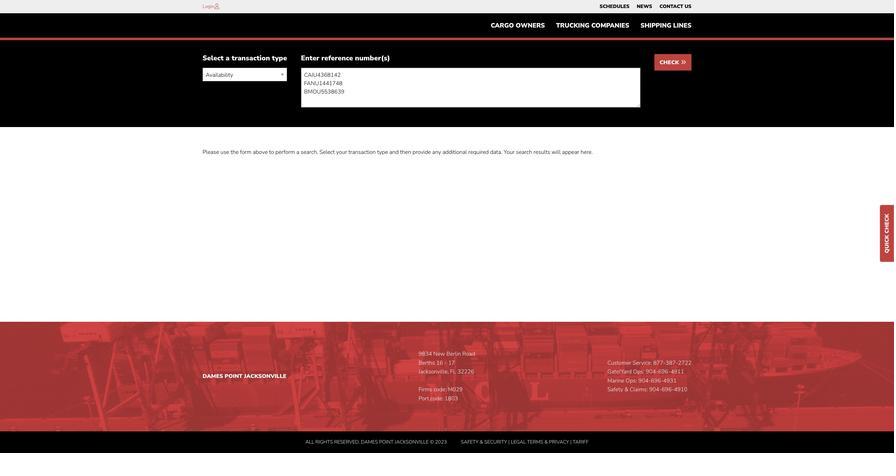 Task type: describe. For each thing, give the bounding box(es) containing it.
new
[[434, 351, 445, 358]]

contact us
[[660, 3, 692, 10]]

form
[[240, 149, 252, 156]]

16
[[437, 359, 443, 367]]

reference
[[322, 54, 353, 63]]

4931
[[664, 377, 677, 385]]

shipping lines
[[641, 21, 692, 30]]

2 vertical spatial 904-
[[650, 386, 662, 394]]

privacy
[[549, 439, 569, 446]]

1 horizontal spatial dames
[[361, 439, 378, 446]]

claims:
[[630, 386, 648, 394]]

trucking
[[556, 21, 590, 30]]

2722
[[679, 359, 692, 367]]

17
[[449, 359, 455, 367]]

check inside button
[[660, 59, 681, 67]]

please use the form above to perform a search. select your transaction type and then provide any additional required data. your search results will appear here.
[[203, 149, 593, 156]]

firms code:  m029 port code:  1803
[[419, 386, 463, 403]]

legal terms & privacy link
[[511, 439, 569, 446]]

menu bar containing schedules
[[596, 2, 696, 12]]

dames point jacksonville
[[203, 373, 287, 381]]

berlin
[[447, 351, 461, 358]]

customer
[[608, 359, 632, 367]]

above
[[253, 149, 268, 156]]

road
[[463, 351, 476, 358]]

news
[[637, 3, 653, 10]]

0 horizontal spatial &
[[480, 439, 483, 446]]

us
[[685, 3, 692, 10]]

1 horizontal spatial transaction
[[349, 149, 376, 156]]

contact
[[660, 3, 684, 10]]

cargo
[[491, 21, 514, 30]]

1 vertical spatial jacksonville
[[395, 439, 429, 446]]

security
[[485, 439, 507, 446]]

2 | from the left
[[571, 439, 572, 446]]

1 horizontal spatial select
[[320, 149, 335, 156]]

0 vertical spatial code:
[[434, 386, 447, 394]]

companies
[[592, 21, 630, 30]]

search.
[[301, 149, 318, 156]]

shipping
[[641, 21, 672, 30]]

trucking companies
[[556, 21, 630, 30]]

and
[[390, 149, 399, 156]]

387-
[[666, 359, 679, 367]]

contact us link
[[660, 2, 692, 12]]

user image
[[215, 3, 220, 9]]

0 horizontal spatial a
[[226, 54, 230, 63]]

shipping lines link
[[635, 19, 698, 33]]

fl
[[450, 368, 456, 376]]

provide
[[413, 149, 431, 156]]

safety inside "customer service: 877-387-2722 gate/yard ops: 904-696-4911 marine ops: 904-696-4931 safety & claims: 904-696-4910"
[[608, 386, 623, 394]]

appear
[[562, 149, 580, 156]]

0 vertical spatial jacksonville
[[244, 373, 287, 381]]

service:
[[633, 359, 652, 367]]

safety & security link
[[461, 439, 507, 446]]

quick
[[884, 235, 891, 253]]

m029
[[448, 386, 463, 394]]

1 horizontal spatial type
[[377, 149, 388, 156]]

schedules
[[600, 3, 630, 10]]

877-
[[654, 359, 666, 367]]

required
[[469, 149, 489, 156]]

safety & security | legal terms & privacy | tariff
[[461, 439, 589, 446]]

search
[[516, 149, 532, 156]]

quick check
[[884, 214, 891, 253]]

1803
[[445, 395, 458, 403]]

0 horizontal spatial safety
[[461, 439, 479, 446]]

marine
[[608, 377, 625, 385]]

news link
[[637, 2, 653, 12]]

trucking companies link
[[551, 19, 635, 33]]

1 vertical spatial 904-
[[639, 377, 651, 385]]

9834
[[419, 351, 432, 358]]

enter
[[301, 54, 320, 63]]

select a transaction type
[[203, 54, 287, 63]]

jacksonville,
[[419, 368, 449, 376]]

use
[[221, 149, 229, 156]]

your
[[336, 149, 347, 156]]



Task type: vqa. For each thing, say whether or not it's contained in the screenshot.
"Cargo"
yes



Task type: locate. For each thing, give the bounding box(es) containing it.
angle double right image
[[681, 60, 687, 65]]

1 horizontal spatial check
[[884, 214, 891, 234]]

696-
[[659, 368, 671, 376], [651, 377, 664, 385], [662, 386, 674, 394]]

|
[[509, 439, 510, 446], [571, 439, 572, 446]]

0 vertical spatial transaction
[[232, 54, 270, 63]]

customer service: 877-387-2722 gate/yard ops: 904-696-4911 marine ops: 904-696-4931 safety & claims: 904-696-4910
[[608, 359, 692, 394]]

1 horizontal spatial safety
[[608, 386, 623, 394]]

results
[[534, 149, 551, 156]]

the
[[231, 149, 239, 156]]

footer
[[0, 322, 895, 454]]

& right terms
[[545, 439, 548, 446]]

additional
[[443, 149, 467, 156]]

menu bar up shipping on the top of page
[[596, 2, 696, 12]]

transaction
[[232, 54, 270, 63], [349, 149, 376, 156]]

0 vertical spatial a
[[226, 54, 230, 63]]

& left "claims:"
[[625, 386, 629, 394]]

lines
[[674, 21, 692, 30]]

0 horizontal spatial type
[[272, 54, 287, 63]]

check button
[[655, 54, 692, 71]]

0 horizontal spatial select
[[203, 54, 224, 63]]

©
[[430, 439, 434, 446]]

0 horizontal spatial dames
[[203, 373, 223, 381]]

dames
[[203, 373, 223, 381], [361, 439, 378, 446]]

menu bar down schedules link
[[485, 19, 698, 33]]

&
[[625, 386, 629, 394], [480, 439, 483, 446], [545, 439, 548, 446]]

904-
[[646, 368, 659, 376], [639, 377, 651, 385], [650, 386, 662, 394]]

| left legal
[[509, 439, 510, 446]]

0 vertical spatial ops:
[[634, 368, 645, 376]]

2 vertical spatial 696-
[[662, 386, 674, 394]]

all
[[306, 439, 314, 446]]

gate/yard
[[608, 368, 632, 376]]

your
[[504, 149, 515, 156]]

0 horizontal spatial check
[[660, 59, 681, 67]]

0 vertical spatial 696-
[[659, 368, 671, 376]]

1 vertical spatial type
[[377, 149, 388, 156]]

tariff link
[[573, 439, 589, 446]]

4911
[[671, 368, 685, 376]]

0 vertical spatial menu bar
[[596, 2, 696, 12]]

2 horizontal spatial &
[[625, 386, 629, 394]]

1 vertical spatial 696-
[[651, 377, 664, 385]]

1 vertical spatial point
[[379, 439, 394, 446]]

1 vertical spatial transaction
[[349, 149, 376, 156]]

0 vertical spatial select
[[203, 54, 224, 63]]

code:
[[434, 386, 447, 394], [431, 395, 444, 403]]

select
[[203, 54, 224, 63], [320, 149, 335, 156]]

1 vertical spatial a
[[297, 149, 300, 156]]

ops: up "claims:"
[[626, 377, 637, 385]]

number(s)
[[355, 54, 390, 63]]

type left and
[[377, 149, 388, 156]]

safety down marine on the right bottom
[[608, 386, 623, 394]]

check
[[660, 59, 681, 67], [884, 214, 891, 234]]

904- up "claims:"
[[639, 377, 651, 385]]

| left 'tariff' link
[[571, 439, 572, 446]]

0 vertical spatial point
[[225, 373, 243, 381]]

schedules link
[[600, 2, 630, 12]]

1 horizontal spatial |
[[571, 439, 572, 446]]

code: right port
[[431, 395, 444, 403]]

0 horizontal spatial jacksonville
[[244, 373, 287, 381]]

904- down 877-
[[646, 368, 659, 376]]

1 vertical spatial code:
[[431, 395, 444, 403]]

2023
[[435, 439, 447, 446]]

& left security
[[480, 439, 483, 446]]

1 horizontal spatial point
[[379, 439, 394, 446]]

4910
[[674, 386, 688, 394]]

cargo owners
[[491, 21, 545, 30]]

32226
[[458, 368, 475, 376]]

legal
[[511, 439, 526, 446]]

0 vertical spatial type
[[272, 54, 287, 63]]

tariff
[[573, 439, 589, 446]]

type left enter
[[272, 54, 287, 63]]

1 horizontal spatial a
[[297, 149, 300, 156]]

1 vertical spatial menu bar
[[485, 19, 698, 33]]

will
[[552, 149, 561, 156]]

1 horizontal spatial jacksonville
[[395, 439, 429, 446]]

quick check link
[[881, 205, 895, 262]]

point
[[225, 373, 243, 381], [379, 439, 394, 446]]

0 horizontal spatial point
[[225, 373, 243, 381]]

all rights reserved. dames point jacksonville © 2023
[[306, 439, 447, 446]]

-
[[445, 359, 447, 367]]

0 vertical spatial dames
[[203, 373, 223, 381]]

cargo owners link
[[485, 19, 551, 33]]

firms
[[419, 386, 432, 394]]

1 vertical spatial check
[[884, 214, 891, 234]]

0 vertical spatial 904-
[[646, 368, 659, 376]]

0 horizontal spatial transaction
[[232, 54, 270, 63]]

any
[[433, 149, 441, 156]]

reserved.
[[334, 439, 360, 446]]

1 vertical spatial select
[[320, 149, 335, 156]]

menu bar containing cargo owners
[[485, 19, 698, 33]]

then
[[400, 149, 411, 156]]

please
[[203, 149, 219, 156]]

rights
[[316, 439, 333, 446]]

1 vertical spatial safety
[[461, 439, 479, 446]]

1 vertical spatial dames
[[361, 439, 378, 446]]

9834 new berlin road berths 16 - 17 jacksonville, fl 32226
[[419, 351, 476, 376]]

Enter reference number(s) text field
[[301, 68, 641, 108]]

0 vertical spatial check
[[660, 59, 681, 67]]

ops:
[[634, 368, 645, 376], [626, 377, 637, 385]]

data.
[[490, 149, 503, 156]]

to
[[269, 149, 274, 156]]

login link
[[203, 3, 215, 10]]

here.
[[581, 149, 593, 156]]

1 horizontal spatial &
[[545, 439, 548, 446]]

0 vertical spatial safety
[[608, 386, 623, 394]]

code: up 1803
[[434, 386, 447, 394]]

jacksonville
[[244, 373, 287, 381], [395, 439, 429, 446]]

safety
[[608, 386, 623, 394], [461, 439, 479, 446]]

berths
[[419, 359, 435, 367]]

type
[[272, 54, 287, 63], [377, 149, 388, 156]]

owners
[[516, 21, 545, 30]]

ops: down service:
[[634, 368, 645, 376]]

port
[[419, 395, 429, 403]]

& inside "customer service: 877-387-2722 gate/yard ops: 904-696-4911 marine ops: 904-696-4931 safety & claims: 904-696-4910"
[[625, 386, 629, 394]]

1 | from the left
[[509, 439, 510, 446]]

1 vertical spatial ops:
[[626, 377, 637, 385]]

footer containing 9834 new berlin road
[[0, 322, 895, 454]]

login
[[203, 3, 215, 10]]

enter reference number(s)
[[301, 54, 390, 63]]

0 horizontal spatial |
[[509, 439, 510, 446]]

safety left security
[[461, 439, 479, 446]]

904- right "claims:"
[[650, 386, 662, 394]]

menu bar
[[596, 2, 696, 12], [485, 19, 698, 33]]

terms
[[527, 439, 544, 446]]

perform
[[276, 149, 295, 156]]



